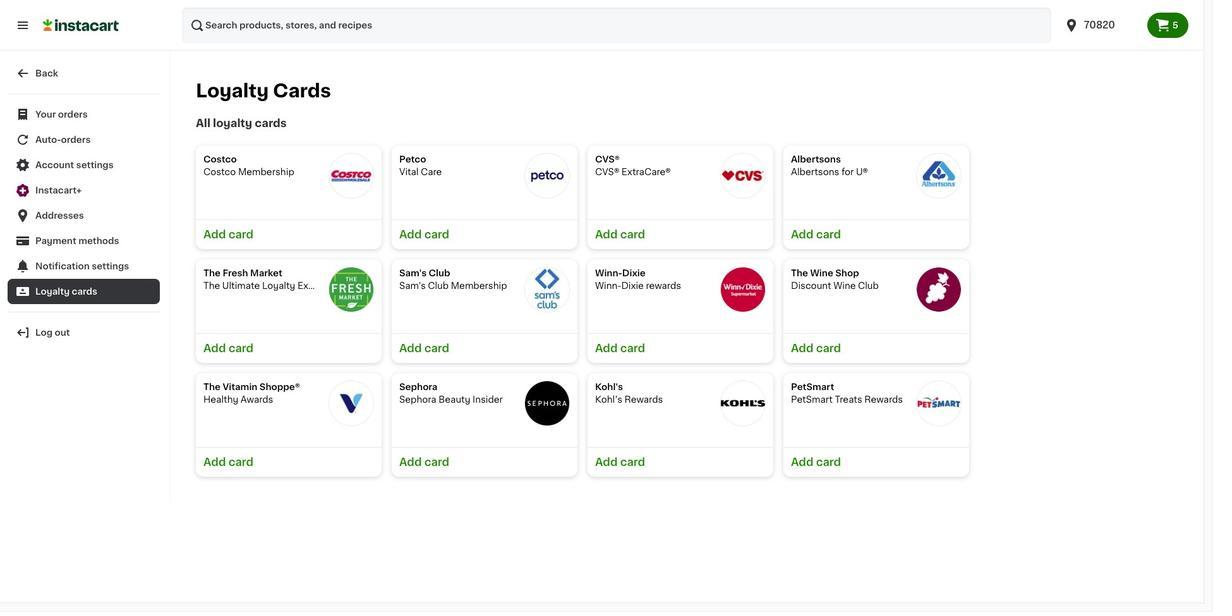 Task type: describe. For each thing, give the bounding box(es) containing it.
the vitamin shoppe® healthy awards
[[204, 383, 300, 404]]

sephora image
[[525, 381, 570, 426]]

add for costco costco membership
[[204, 230, 226, 240]]

loyalty for loyalty cards
[[196, 82, 269, 100]]

add card button for cvs® cvs® extracare®
[[588, 219, 774, 249]]

notification settings link
[[8, 254, 160, 279]]

add for albertsons albertsons for u®
[[792, 230, 814, 240]]

the wine shop discount wine club
[[792, 269, 879, 290]]

vitamin
[[223, 383, 258, 391]]

market
[[250, 269, 283, 278]]

kohl's
[[596, 395, 623, 404]]

add card for the wine shop discount wine club
[[792, 343, 842, 353]]

add for sam's club sam's club membership
[[400, 343, 422, 353]]

log out
[[35, 328, 70, 337]]

costco costco membership
[[204, 155, 295, 176]]

1 winn- from the top
[[596, 269, 623, 278]]

add card for winn-dixie winn-dixie rewards
[[596, 343, 646, 353]]

loyalty inside the fresh market the ultimate loyalty experience
[[262, 281, 295, 290]]

Search field
[[182, 8, 1052, 43]]

card for care
[[425, 230, 450, 240]]

membership inside costco costco membership
[[238, 168, 295, 176]]

add card button for the vitamin shoppe® healthy awards
[[196, 447, 382, 477]]

add card for kohl's kohl's rewards
[[596, 457, 646, 467]]

costco image
[[329, 153, 374, 199]]

add for the fresh market the ultimate loyalty experience
[[204, 343, 226, 353]]

add for petsmart petsmart treats rewards
[[792, 457, 814, 467]]

vital
[[400, 168, 419, 176]]

add card for sephora sephora beauty insider
[[400, 457, 450, 467]]

1 sephora from the top
[[400, 383, 438, 391]]

petco vital care
[[400, 155, 442, 176]]

0 horizontal spatial wine
[[811, 269, 834, 278]]

add card button for sephora sephora beauty insider
[[392, 447, 578, 477]]

addresses link
[[8, 203, 160, 228]]

beauty
[[439, 395, 471, 404]]

instacart+
[[35, 186, 82, 195]]

loyalty for loyalty cards
[[35, 287, 70, 296]]

settings for notification settings
[[92, 262, 129, 271]]

rewards
[[646, 281, 682, 290]]

the for the wine shop discount wine club
[[792, 269, 809, 278]]

add for the wine shop discount wine club
[[792, 343, 814, 353]]

fresh
[[223, 269, 248, 278]]

healthy
[[204, 395, 239, 404]]

awards
[[241, 395, 273, 404]]

the vitamin shoppe® image
[[329, 381, 374, 426]]

card for rewards
[[621, 457, 646, 467]]

auto-orders link
[[8, 127, 160, 152]]

care
[[421, 168, 442, 176]]

extracare®
[[622, 168, 671, 176]]

payment methods link
[[8, 228, 160, 254]]

cards inside "link"
[[72, 287, 97, 296]]

card for treats
[[817, 457, 842, 467]]

add card for albertsons albertsons for u®
[[792, 230, 842, 240]]

methods
[[79, 236, 119, 245]]

shoppe®
[[260, 383, 300, 391]]

orders for your orders
[[58, 110, 88, 119]]

petsmart image
[[917, 381, 962, 426]]

5
[[1173, 21, 1179, 30]]

add card button for the wine shop discount wine club
[[784, 333, 970, 363]]

2 cvs® from the top
[[596, 168, 620, 176]]

instacart logo image
[[43, 18, 119, 33]]

petsmart petsmart treats rewards
[[792, 383, 904, 404]]

the fresh market the ultimate loyalty experience
[[204, 269, 348, 290]]

treats
[[836, 395, 863, 404]]

account
[[35, 161, 74, 169]]

70820
[[1085, 20, 1116, 30]]

add for kohl's kohl's rewards
[[596, 457, 618, 467]]

sam's club sam's club membership
[[400, 269, 507, 290]]

1 vertical spatial dixie
[[622, 281, 644, 290]]

2 70820 button from the left
[[1065, 8, 1140, 43]]

2 sephora from the top
[[400, 395, 437, 404]]

1 costco from the top
[[204, 155, 237, 164]]

the for the vitamin shoppe® healthy awards
[[204, 383, 221, 391]]

1 albertsons from the top
[[792, 155, 842, 164]]

ultimate
[[222, 281, 260, 290]]

albertsons albertsons for u®
[[792, 155, 869, 176]]

add card for petsmart petsmart treats rewards
[[792, 457, 842, 467]]

5 button
[[1148, 13, 1189, 38]]

addresses
[[35, 211, 84, 220]]

payment
[[35, 236, 76, 245]]



Task type: locate. For each thing, give the bounding box(es) containing it.
winn-dixie winn-dixie rewards
[[596, 269, 682, 290]]

discount
[[792, 281, 832, 290]]

card for beauty
[[425, 457, 450, 467]]

the for the fresh market the ultimate loyalty experience
[[204, 269, 221, 278]]

loyalty
[[196, 82, 269, 100], [262, 281, 295, 290], [35, 287, 70, 296]]

loyalty cards
[[35, 287, 97, 296]]

add card button for the fresh market the ultimate loyalty experience
[[196, 333, 382, 363]]

club inside the wine shop discount wine club
[[859, 281, 879, 290]]

0 horizontal spatial membership
[[238, 168, 295, 176]]

membership
[[238, 168, 295, 176], [451, 281, 507, 290]]

add card for the vitamin shoppe® healthy awards
[[204, 457, 254, 467]]

0 vertical spatial dixie
[[623, 269, 646, 278]]

0 vertical spatial wine
[[811, 269, 834, 278]]

log
[[35, 328, 53, 337]]

orders for auto-orders
[[61, 135, 91, 144]]

all loyalty cards
[[196, 118, 287, 128]]

1 vertical spatial membership
[[451, 281, 507, 290]]

sam's club image
[[525, 267, 570, 312]]

add card button for petsmart petsmart treats rewards
[[784, 447, 970, 477]]

back
[[35, 69, 58, 78]]

notification settings
[[35, 262, 129, 271]]

loyalty cards
[[196, 82, 331, 100]]

your orders link
[[8, 102, 160, 127]]

1 cvs® from the top
[[596, 155, 620, 164]]

u®
[[857, 168, 869, 176]]

log out link
[[8, 320, 160, 345]]

all
[[196, 118, 211, 128]]

cvs® image
[[721, 153, 766, 199]]

petsmart
[[792, 383, 835, 391], [792, 395, 833, 404]]

back link
[[8, 61, 160, 86]]

card
[[229, 230, 254, 240], [425, 230, 450, 240], [621, 230, 646, 240], [817, 230, 842, 240], [229, 343, 254, 353], [425, 343, 450, 353], [621, 343, 646, 353], [817, 343, 842, 353], [229, 457, 254, 467], [425, 457, 450, 467], [621, 457, 646, 467], [817, 457, 842, 467]]

rewards inside kohl's kohl's rewards
[[625, 395, 663, 404]]

rewards
[[625, 395, 663, 404], [865, 395, 904, 404]]

add
[[204, 230, 226, 240], [400, 230, 422, 240], [596, 230, 618, 240], [792, 230, 814, 240], [204, 343, 226, 353], [400, 343, 422, 353], [596, 343, 618, 353], [792, 343, 814, 353], [204, 457, 226, 467], [400, 457, 422, 467], [596, 457, 618, 467], [792, 457, 814, 467]]

out
[[55, 328, 70, 337]]

add card for cvs® cvs® extracare®
[[596, 230, 646, 240]]

cards down notification settings link
[[72, 287, 97, 296]]

wine up discount
[[811, 269, 834, 278]]

orders up account settings
[[61, 135, 91, 144]]

membership inside sam's club sam's club membership
[[451, 281, 507, 290]]

rewards right kohl's
[[625, 395, 663, 404]]

sephora
[[400, 383, 438, 391], [400, 395, 437, 404]]

cards down loyalty cards
[[255, 118, 287, 128]]

cards
[[273, 82, 331, 100]]

1 vertical spatial cards
[[72, 287, 97, 296]]

1 vertical spatial sephora
[[400, 395, 437, 404]]

kohl's image
[[721, 381, 766, 426]]

insider
[[473, 395, 503, 404]]

account settings
[[35, 161, 114, 169]]

2 albertsons from the top
[[792, 168, 840, 176]]

the left ultimate
[[204, 281, 220, 290]]

1 vertical spatial albertsons
[[792, 168, 840, 176]]

1 horizontal spatial membership
[[451, 281, 507, 290]]

2 rewards from the left
[[865, 395, 904, 404]]

settings for account settings
[[76, 161, 114, 169]]

1 vertical spatial wine
[[834, 281, 856, 290]]

kohl's
[[596, 383, 623, 391]]

loyalty
[[213, 118, 252, 128]]

cvs®
[[596, 155, 620, 164], [596, 168, 620, 176]]

0 vertical spatial costco
[[204, 155, 237, 164]]

1 horizontal spatial rewards
[[865, 395, 904, 404]]

orders
[[58, 110, 88, 119], [61, 135, 91, 144]]

1 horizontal spatial cards
[[255, 118, 287, 128]]

add card button for albertsons albertsons for u®
[[784, 219, 970, 249]]

wine
[[811, 269, 834, 278], [834, 281, 856, 290]]

orders up auto-orders
[[58, 110, 88, 119]]

2 petsmart from the top
[[792, 395, 833, 404]]

1 70820 button from the left
[[1057, 8, 1148, 43]]

costco
[[204, 155, 237, 164], [204, 168, 236, 176]]

for
[[842, 168, 854, 176]]

petco
[[400, 155, 426, 164]]

payment methods
[[35, 236, 119, 245]]

settings down auto-orders link
[[76, 161, 114, 169]]

None search field
[[182, 8, 1052, 43]]

1 horizontal spatial wine
[[834, 281, 856, 290]]

add card button for winn-dixie winn-dixie rewards
[[588, 333, 774, 363]]

2 sam's from the top
[[400, 281, 426, 290]]

albertsons image
[[917, 153, 962, 199]]

1 petsmart from the top
[[792, 383, 835, 391]]

albertsons
[[792, 155, 842, 164], [792, 168, 840, 176]]

0 vertical spatial settings
[[76, 161, 114, 169]]

0 vertical spatial cvs®
[[596, 155, 620, 164]]

card for for
[[817, 230, 842, 240]]

the inside the wine shop discount wine club
[[792, 269, 809, 278]]

auto-orders
[[35, 135, 91, 144]]

winn-
[[596, 269, 623, 278], [596, 281, 622, 290]]

shop
[[836, 269, 860, 278]]

add card button for kohl's kohl's rewards
[[588, 447, 774, 477]]

add for winn-dixie winn-dixie rewards
[[596, 343, 618, 353]]

kohl's kohl's rewards
[[596, 383, 663, 404]]

account settings link
[[8, 152, 160, 178]]

club
[[429, 269, 451, 278], [428, 281, 449, 290], [859, 281, 879, 290]]

winn dixie image
[[721, 267, 766, 312]]

add card button
[[196, 219, 382, 249], [392, 219, 578, 249], [588, 219, 774, 249], [784, 219, 970, 249], [196, 333, 382, 363], [392, 333, 578, 363], [588, 333, 774, 363], [784, 333, 970, 363], [196, 447, 382, 477], [392, 447, 578, 477], [588, 447, 774, 477], [784, 447, 970, 477]]

loyalty cards link
[[8, 279, 160, 304]]

settings
[[76, 161, 114, 169], [92, 262, 129, 271]]

1 rewards from the left
[[625, 395, 663, 404]]

card for shoppe®
[[229, 457, 254, 467]]

the left the fresh
[[204, 269, 221, 278]]

add card button for costco costco membership
[[196, 219, 382, 249]]

your
[[35, 110, 56, 119]]

add card button for sam's club sam's club membership
[[392, 333, 578, 363]]

wine down shop
[[834, 281, 856, 290]]

sephora sephora beauty insider
[[400, 383, 503, 404]]

instacart+ link
[[8, 178, 160, 203]]

0 vertical spatial petsmart
[[792, 383, 835, 391]]

add for sephora sephora beauty insider
[[400, 457, 422, 467]]

add for cvs® cvs® extracare®
[[596, 230, 618, 240]]

0 vertical spatial cards
[[255, 118, 287, 128]]

card for sam's
[[425, 343, 450, 353]]

cards
[[255, 118, 287, 128], [72, 287, 97, 296]]

loyalty inside loyalty cards "link"
[[35, 287, 70, 296]]

sam's
[[400, 269, 427, 278], [400, 281, 426, 290]]

loyalty down the notification
[[35, 287, 70, 296]]

notification
[[35, 262, 90, 271]]

dixie
[[623, 269, 646, 278], [622, 281, 644, 290]]

your orders
[[35, 110, 88, 119]]

70820 button
[[1057, 8, 1148, 43], [1065, 8, 1140, 43]]

1 vertical spatial sam's
[[400, 281, 426, 290]]

2 winn- from the top
[[596, 281, 622, 290]]

cvs® left extracare®
[[596, 168, 620, 176]]

1 vertical spatial costco
[[204, 168, 236, 176]]

auto-
[[35, 135, 61, 144]]

0 vertical spatial sephora
[[400, 383, 438, 391]]

0 vertical spatial orders
[[58, 110, 88, 119]]

add card for sam's club sam's club membership
[[400, 343, 450, 353]]

card for market
[[229, 343, 254, 353]]

the inside the vitamin shoppe® healthy awards
[[204, 383, 221, 391]]

2 costco from the top
[[204, 168, 236, 176]]

card for membership
[[229, 230, 254, 240]]

card for winn-
[[621, 343, 646, 353]]

loyalty up 'loyalty'
[[196, 82, 269, 100]]

cvs® right "petco" image
[[596, 155, 620, 164]]

card for extracare®
[[621, 230, 646, 240]]

rewards inside "petsmart petsmart treats rewards"
[[865, 395, 904, 404]]

the up healthy
[[204, 383, 221, 391]]

1 vertical spatial settings
[[92, 262, 129, 271]]

the up discount
[[792, 269, 809, 278]]

1 vertical spatial cvs®
[[596, 168, 620, 176]]

the wine shop image
[[917, 267, 962, 312]]

add card for the fresh market the ultimate loyalty experience
[[204, 343, 254, 353]]

the
[[204, 269, 221, 278], [792, 269, 809, 278], [204, 281, 220, 290], [204, 383, 221, 391]]

1 vertical spatial orders
[[61, 135, 91, 144]]

loyalty down 'market'
[[262, 281, 295, 290]]

add for the vitamin shoppe® healthy awards
[[204, 457, 226, 467]]

1 vertical spatial winn-
[[596, 281, 622, 290]]

0 vertical spatial sam's
[[400, 269, 427, 278]]

0 horizontal spatial cards
[[72, 287, 97, 296]]

the fresh market image
[[329, 267, 374, 312]]

add for petco vital care
[[400, 230, 422, 240]]

1 vertical spatial petsmart
[[792, 395, 833, 404]]

settings down methods
[[92, 262, 129, 271]]

0 vertical spatial membership
[[238, 168, 295, 176]]

card for shop
[[817, 343, 842, 353]]

0 vertical spatial winn-
[[596, 269, 623, 278]]

cvs® cvs® extracare®
[[596, 155, 671, 176]]

experience
[[298, 281, 348, 290]]

add card button for petco vital care
[[392, 219, 578, 249]]

1 sam's from the top
[[400, 269, 427, 278]]

add card for petco vital care
[[400, 230, 450, 240]]

0 horizontal spatial rewards
[[625, 395, 663, 404]]

petco image
[[525, 153, 570, 199]]

add card
[[204, 230, 254, 240], [400, 230, 450, 240], [596, 230, 646, 240], [792, 230, 842, 240], [204, 343, 254, 353], [400, 343, 450, 353], [596, 343, 646, 353], [792, 343, 842, 353], [204, 457, 254, 467], [400, 457, 450, 467], [596, 457, 646, 467], [792, 457, 842, 467]]

0 vertical spatial albertsons
[[792, 155, 842, 164]]

rewards right treats
[[865, 395, 904, 404]]

add card for costco costco membership
[[204, 230, 254, 240]]



Task type: vqa. For each thing, say whether or not it's contained in the screenshot.
settings within 'LINK'
yes



